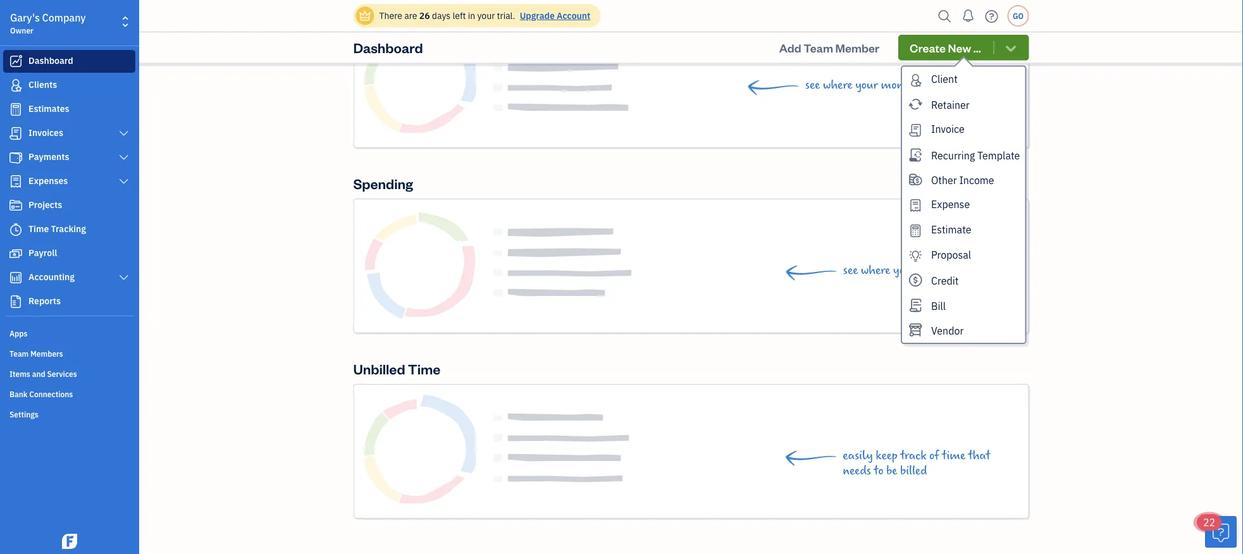 Task type: vqa. For each thing, say whether or not it's contained in the screenshot.
Find
no



Task type: locate. For each thing, give the bounding box(es) containing it.
gary's company owner
[[10, 11, 86, 35]]

expense
[[931, 198, 970, 211]]

money image
[[8, 247, 23, 260]]

add team member button
[[768, 35, 891, 60]]

chevron large down image inside accounting link
[[118, 273, 130, 283]]

0 horizontal spatial time
[[28, 223, 49, 235]]

time
[[28, 223, 49, 235], [408, 360, 441, 378]]

there
[[379, 10, 402, 22]]

days
[[432, 10, 451, 22]]

team right the add
[[804, 40, 833, 55]]

time right unbilled
[[408, 360, 441, 378]]

time inside 'main' element
[[28, 223, 49, 235]]

0 horizontal spatial team
[[9, 349, 29, 359]]

dashboard down 'there'
[[353, 38, 423, 56]]

bank connections
[[9, 389, 73, 399]]

needs
[[843, 464, 871, 478]]

credit button
[[902, 268, 1025, 293]]

chevron large down image
[[118, 128, 130, 139], [118, 152, 130, 163]]

1 vertical spatial your
[[855, 78, 878, 92]]

new
[[948, 40, 971, 55]]

2 vertical spatial your
[[893, 263, 916, 277]]

chevron large down image inside invoices link
[[118, 128, 130, 139]]

keep
[[876, 449, 898, 463]]

0 vertical spatial chevron large down image
[[118, 128, 130, 139]]

where
[[823, 78, 853, 92], [861, 263, 890, 277]]

chevron large down image up payments link
[[118, 128, 130, 139]]

your for see where your money's coming from
[[855, 78, 878, 92]]

easily
[[843, 449, 873, 463]]

1 horizontal spatial your
[[855, 78, 878, 92]]

create
[[910, 40, 946, 55]]

bill button
[[902, 293, 1025, 318]]

account
[[557, 10, 590, 22]]

apps link
[[3, 323, 135, 342]]

your right 'in' on the top
[[477, 10, 495, 22]]

see
[[805, 78, 820, 92], [843, 263, 858, 277]]

2 horizontal spatial your
[[893, 263, 916, 277]]

payments
[[28, 151, 69, 163]]

of
[[929, 449, 939, 463]]

0 vertical spatial time
[[28, 223, 49, 235]]

chevron large down image up the "reports" link
[[118, 273, 130, 283]]

other
[[931, 174, 957, 187]]

chevrondown image
[[1004, 41, 1018, 54]]

where for see where your money's coming from
[[823, 78, 853, 92]]

0 horizontal spatial see
[[805, 78, 820, 92]]

project image
[[8, 199, 23, 212]]

1 horizontal spatial time
[[408, 360, 441, 378]]

1 vertical spatial chevron large down image
[[118, 152, 130, 163]]

1 vertical spatial money's
[[919, 263, 961, 277]]

1 vertical spatial where
[[861, 263, 890, 277]]

time right the timer icon
[[28, 223, 49, 235]]

time
[[942, 449, 966, 463]]

0 vertical spatial see
[[805, 78, 820, 92]]

money's for going
[[919, 263, 961, 277]]

spending
[[353, 174, 413, 192]]

dashboard
[[353, 38, 423, 56], [28, 55, 73, 66]]

chevron large down image inside payments link
[[118, 152, 130, 163]]

1 horizontal spatial where
[[861, 263, 890, 277]]

1 horizontal spatial see
[[843, 263, 858, 277]]

your
[[477, 10, 495, 22], [855, 78, 878, 92], [893, 263, 916, 277]]

0 horizontal spatial dashboard
[[28, 55, 73, 66]]

member
[[835, 40, 880, 55]]

expenses
[[28, 175, 68, 187]]

0 vertical spatial where
[[823, 78, 853, 92]]

dashboard link
[[3, 50, 135, 73]]

chevron large down image
[[118, 177, 130, 187], [118, 273, 130, 283]]

1 horizontal spatial dashboard
[[353, 38, 423, 56]]

go button
[[1008, 5, 1029, 27]]

track
[[901, 449, 927, 463]]

other income
[[931, 174, 994, 187]]

see where your money's coming from
[[805, 78, 990, 92]]

payroll
[[28, 247, 57, 259]]

money's
[[881, 78, 923, 92], [919, 263, 961, 277]]

money's down proposal
[[919, 263, 961, 277]]

chevron large down image up projects link
[[118, 177, 130, 187]]

…
[[974, 40, 981, 55]]

be
[[886, 464, 897, 478]]

where for see where your money's going
[[861, 263, 890, 277]]

estimates link
[[3, 98, 135, 121]]

accounting link
[[3, 266, 135, 289]]

1 chevron large down image from the top
[[118, 128, 130, 139]]

invoices link
[[3, 122, 135, 145]]

reports
[[28, 295, 61, 307]]

your left credit
[[893, 263, 916, 277]]

1 chevron large down image from the top
[[118, 177, 130, 187]]

reports link
[[3, 290, 135, 313]]

dashboard up clients
[[28, 55, 73, 66]]

money's left coming
[[881, 78, 923, 92]]

see for see where your money's coming from
[[805, 78, 820, 92]]

team down the apps at the bottom of the page
[[9, 349, 29, 359]]

proposal
[[931, 248, 971, 261]]

expense button
[[902, 192, 1025, 217]]

0 horizontal spatial your
[[477, 10, 495, 22]]

vendor button
[[902, 318, 1025, 343]]

1 horizontal spatial team
[[804, 40, 833, 55]]

create new … button
[[898, 35, 1029, 60]]

1 vertical spatial see
[[843, 263, 858, 277]]

report image
[[8, 295, 23, 308]]

dashboard inside 'main' element
[[28, 55, 73, 66]]

2 chevron large down image from the top
[[118, 152, 130, 163]]

0 vertical spatial chevron large down image
[[118, 177, 130, 187]]

going
[[964, 263, 990, 277]]

estimate button
[[902, 217, 1025, 243]]

your down member
[[855, 78, 878, 92]]

create new …
[[910, 40, 981, 55]]

0 vertical spatial money's
[[881, 78, 923, 92]]

1 vertical spatial team
[[9, 349, 29, 359]]

team
[[804, 40, 833, 55], [9, 349, 29, 359]]

1 vertical spatial chevron large down image
[[118, 273, 130, 283]]

main element
[[0, 0, 171, 554]]

bank connections link
[[3, 384, 135, 403]]

chevron large down image down invoices link
[[118, 152, 130, 163]]

left
[[453, 10, 466, 22]]

freshbooks image
[[59, 534, 80, 549]]

retainer button
[[902, 92, 1025, 117]]

0 horizontal spatial where
[[823, 78, 853, 92]]

recurring template button
[[902, 142, 1025, 167]]

0 vertical spatial team
[[804, 40, 833, 55]]

tracking
[[51, 223, 86, 235]]

that
[[968, 449, 990, 463]]

2 chevron large down image from the top
[[118, 273, 130, 283]]

upgrade
[[520, 10, 555, 22]]

payroll link
[[3, 242, 135, 265]]

company
[[42, 11, 86, 24]]



Task type: describe. For each thing, give the bounding box(es) containing it.
dashboard image
[[8, 55, 23, 68]]

see where your money's going
[[843, 263, 990, 277]]

settings link
[[3, 404, 135, 423]]

bill
[[931, 299, 946, 312]]

services
[[47, 369, 77, 379]]

chevron large down image for accounting
[[118, 273, 130, 283]]

there are 26 days left in your trial. upgrade account
[[379, 10, 590, 22]]

add
[[779, 40, 801, 55]]

client
[[931, 72, 958, 85]]

go
[[1013, 11, 1024, 21]]

notifications image
[[958, 3, 978, 28]]

client image
[[8, 79, 23, 92]]

team inside "link"
[[9, 349, 29, 359]]

recurring template
[[931, 149, 1020, 162]]

easily keep track of time that needs to be billed
[[843, 449, 990, 478]]

to
[[874, 464, 884, 478]]

time tracking link
[[3, 218, 135, 241]]

your for see where your money's going
[[893, 263, 916, 277]]

resource center badge image
[[1205, 516, 1237, 548]]

items and services
[[9, 369, 77, 379]]

invoice image
[[8, 127, 23, 140]]

see for see where your money's going
[[843, 263, 858, 277]]

clients link
[[3, 74, 135, 97]]

team inside add team member button
[[804, 40, 833, 55]]

coming
[[926, 78, 962, 92]]

items
[[9, 369, 30, 379]]

payments link
[[3, 146, 135, 169]]

26
[[419, 10, 430, 22]]

owner
[[10, 25, 33, 35]]

upgrade account link
[[517, 10, 590, 22]]

invoice button
[[902, 117, 1025, 142]]

other income button
[[902, 167, 1025, 192]]

chevron large down image for invoices
[[118, 128, 130, 139]]

are
[[404, 10, 417, 22]]

expense image
[[8, 175, 23, 188]]

client button
[[902, 67, 1025, 92]]

connections
[[29, 389, 73, 399]]

projects
[[28, 199, 62, 211]]

proposal button
[[902, 243, 1025, 268]]

timer image
[[8, 223, 23, 236]]

invoices
[[28, 127, 63, 139]]

22 button
[[1197, 514, 1237, 548]]

income
[[959, 174, 994, 187]]

vendor
[[931, 324, 964, 337]]

members
[[30, 349, 63, 359]]

chart image
[[8, 271, 23, 284]]

settings
[[9, 409, 38, 419]]

chevron large down image for expenses
[[118, 177, 130, 187]]

from
[[965, 78, 990, 92]]

add team member
[[779, 40, 880, 55]]

time tracking
[[28, 223, 86, 235]]

team members
[[9, 349, 63, 359]]

estimate image
[[8, 103, 23, 116]]

expenses link
[[3, 170, 135, 193]]

0 vertical spatial your
[[477, 10, 495, 22]]

go to help image
[[982, 7, 1002, 26]]

estimate
[[931, 223, 971, 236]]

projects link
[[3, 194, 135, 217]]

and
[[32, 369, 45, 379]]

unbilled
[[353, 360, 405, 378]]

chevron large down image for payments
[[118, 152, 130, 163]]

items and services link
[[3, 364, 135, 383]]

retainer
[[931, 98, 970, 112]]

estimates
[[28, 103, 69, 115]]

invoice
[[931, 122, 965, 136]]

unbilled time
[[353, 360, 441, 378]]

recurring
[[931, 149, 975, 162]]

22
[[1203, 516, 1215, 529]]

payment image
[[8, 151, 23, 164]]

bank
[[9, 389, 28, 399]]

search image
[[935, 7, 955, 26]]

clients
[[28, 79, 57, 90]]

crown image
[[358, 9, 372, 22]]

1 vertical spatial time
[[408, 360, 441, 378]]

apps
[[9, 328, 27, 338]]

trial.
[[497, 10, 515, 22]]

team members link
[[3, 344, 135, 363]]

template
[[977, 149, 1020, 162]]

billed
[[900, 464, 927, 478]]

money's for coming
[[881, 78, 923, 92]]



